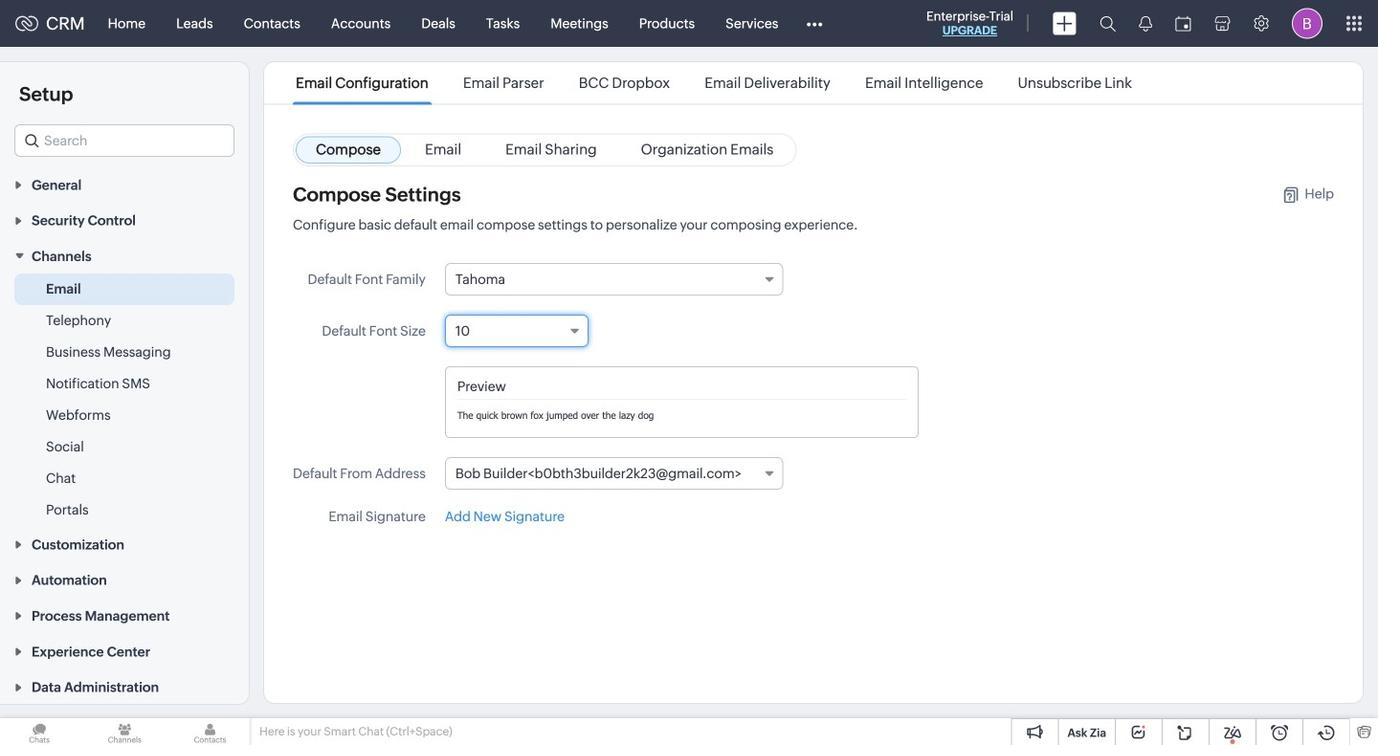 Task type: describe. For each thing, give the bounding box(es) containing it.
Other Modules field
[[794, 8, 835, 39]]

logo image
[[15, 16, 38, 31]]

contacts image
[[171, 719, 249, 746]]

signals image
[[1139, 15, 1152, 32]]

search element
[[1088, 0, 1128, 47]]

create menu image
[[1053, 12, 1077, 35]]

none field search
[[14, 124, 235, 157]]



Task type: vqa. For each thing, say whether or not it's contained in the screenshot.
NEXT RECORD Image
no



Task type: locate. For each thing, give the bounding box(es) containing it.
channels image
[[85, 719, 164, 746]]

Search text field
[[15, 125, 234, 156]]

calendar image
[[1175, 16, 1192, 31]]

list
[[279, 62, 1150, 104]]

chats image
[[0, 719, 79, 746]]

signals element
[[1128, 0, 1164, 47]]

create menu element
[[1041, 0, 1088, 46]]

search image
[[1100, 15, 1116, 32]]

profile image
[[1292, 8, 1323, 39]]

None field
[[14, 124, 235, 157], [445, 263, 783, 296], [445, 315, 589, 347], [445, 458, 783, 490], [445, 263, 783, 296], [445, 315, 589, 347], [445, 458, 783, 490]]

profile element
[[1281, 0, 1334, 46]]

region
[[0, 274, 249, 526]]



